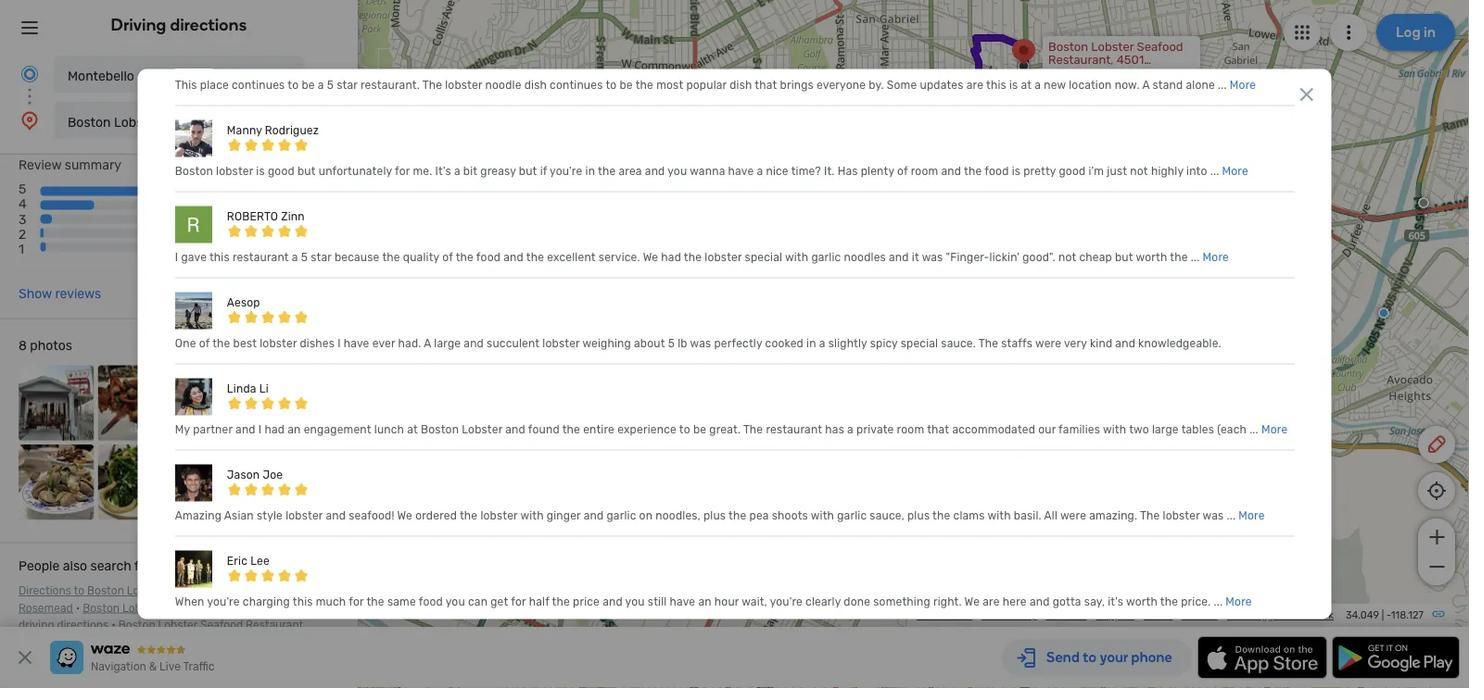 Task type: vqa. For each thing, say whether or not it's contained in the screenshot.
right that
yes



Task type: locate. For each thing, give the bounding box(es) containing it.
1 plus from the left
[[703, 510, 726, 523]]

5 left lb
[[668, 338, 674, 351]]

boston up address
[[83, 602, 120, 615]]

seafood inside boston lobster seafood restaurant, rosemead address
[[200, 619, 243, 632]]

but down rodriguez at the top
[[297, 165, 315, 178]]

a right now.
[[1142, 79, 1149, 92]]

ca, left this
[[141, 70, 158, 83]]

roberto
[[227, 211, 278, 224]]

i left gave
[[175, 251, 178, 264]]

perfectly
[[714, 338, 762, 351]]

terms link
[[1144, 610, 1173, 622]]

0 vertical spatial usa
[[161, 70, 183, 83]]

0 vertical spatial we
[[643, 251, 658, 264]]

gave
[[181, 251, 206, 264]]

2 horizontal spatial we
[[964, 596, 980, 609]]

1 vertical spatial were
[[1060, 510, 1086, 523]]

seafood up boston lobster seafood restaurant, rosemead address
[[165, 602, 207, 615]]

118.127
[[1391, 610, 1424, 622]]

the up terms link
[[1160, 596, 1178, 609]]

1 vertical spatial this
[[209, 251, 229, 264]]

had right service.
[[661, 251, 681, 264]]

restaurant, inside boston lobster seafood restaurant, rosemead driving directions
[[210, 602, 270, 615]]

the left most
[[635, 79, 653, 92]]

0 vertical spatial were
[[1035, 338, 1061, 351]]

directions to boston lobster seafood restaurant, rosemead
[[19, 585, 275, 615]]

but right cheap
[[1115, 251, 1133, 264]]

1 vertical spatial restaurant,
[[210, 602, 270, 615]]

we up waze
[[964, 596, 980, 609]]

cooked
[[765, 338, 803, 351]]

"finger-
[[946, 251, 989, 264]]

link image
[[1431, 607, 1446, 622]]

alone
[[1186, 79, 1215, 92]]

1 vertical spatial i
[[337, 338, 340, 351]]

you're
[[549, 165, 582, 178], [207, 596, 239, 609], [770, 596, 802, 609]]

accommodated
[[952, 424, 1035, 437]]

2 horizontal spatial was
[[1202, 510, 1224, 523]]

2 horizontal spatial food
[[984, 165, 1009, 178]]

boston lobster seafood restaurant, rosemead driving directions
[[19, 602, 328, 632]]

0 horizontal spatial large
[[434, 338, 460, 351]]

1 vertical spatial not
[[1058, 251, 1076, 264]]

2 horizontal spatial but
[[1115, 251, 1133, 264]]

nice
[[766, 165, 788, 178]]

1 horizontal spatial x image
[[1296, 83, 1318, 105]]

excellent
[[547, 251, 595, 264]]

have right wanna
[[728, 165, 754, 178]]

0 horizontal spatial special
[[745, 251, 782, 264]]

1 horizontal spatial a
[[1142, 79, 1149, 92]]

ca, for montebello,
[[909, 525, 929, 539]]

garlic left noodles
[[811, 251, 841, 264]]

... right '(each'
[[1249, 424, 1258, 437]]

you left wanna
[[667, 165, 687, 178]]

0 horizontal spatial but
[[297, 165, 315, 178]]

the left clams on the bottom right of the page
[[932, 510, 950, 523]]

image 8 of boston lobster seafood restaurant, rosemead image
[[256, 445, 332, 521]]

1 horizontal spatial dish
[[729, 79, 752, 92]]

be left most
[[619, 79, 633, 92]]

charging
[[242, 596, 290, 609]]

1 vertical spatial large
[[1152, 424, 1179, 437]]

special down nice
[[745, 251, 782, 264]]

... down '(each'
[[1226, 510, 1235, 523]]

the left pea
[[728, 510, 746, 523]]

1 vertical spatial at
[[407, 424, 418, 437]]

2 horizontal spatial be
[[693, 424, 706, 437]]

found
[[528, 424, 559, 437]]

i gave this restaurant a 5 star because the quality of the food and the excellent service. we had the lobster special with garlic noodles and it was "finger-lickin' good". not cheap but worth the ... more
[[175, 251, 1229, 264]]

lb
[[677, 338, 687, 351]]

new
[[1044, 79, 1066, 92]]

not left cheap
[[1058, 251, 1076, 264]]

are right updates
[[966, 79, 983, 92]]

0 horizontal spatial ca,
[[141, 70, 158, 83]]

1 vertical spatial food
[[476, 251, 500, 264]]

1 good from the left
[[267, 165, 294, 178]]

jason
[[227, 469, 259, 482]]

at right lunch
[[407, 424, 418, 437]]

you're right when
[[207, 596, 239, 609]]

ca, inside montebello ca, usa
[[141, 70, 158, 83]]

1 horizontal spatial good
[[1059, 165, 1085, 178]]

0 horizontal spatial we
[[397, 510, 412, 523]]

i
[[175, 251, 178, 264], [337, 338, 340, 351], [258, 424, 261, 437]]

wanna
[[689, 165, 725, 178]]

jason joe
[[227, 469, 283, 482]]

unfortunately
[[318, 165, 392, 178]]

are
[[966, 79, 983, 92], [982, 596, 999, 609]]

boston inside button
[[68, 114, 111, 130]]

restaurant, inside boston lobster seafood restaurant, rosemead address
[[246, 619, 306, 632]]

1 vertical spatial have
[[343, 338, 369, 351]]

lobster inside boston lobster seafood restaurant, rosemead address
[[158, 619, 198, 632]]

2 vertical spatial of
[[199, 338, 209, 351]]

food right quality
[[476, 251, 500, 264]]

everyone
[[816, 79, 866, 92]]

usa down clams on the bottom right of the page
[[931, 525, 955, 539]]

boston for boston lobster seafood restaurant, rosemead driving directions
[[83, 602, 120, 615]]

0 horizontal spatial you're
[[207, 596, 239, 609]]

0 horizontal spatial food
[[418, 596, 443, 609]]

room
[[911, 165, 938, 178], [897, 424, 924, 437]]

boston lobster seafood restaurant, rosemead address
[[19, 619, 306, 649]]

2 vertical spatial restaurant,
[[246, 619, 306, 632]]

bit
[[463, 165, 477, 178]]

2 vertical spatial i
[[258, 424, 261, 437]]

done
[[843, 596, 870, 609]]

a right had.
[[423, 338, 431, 351]]

were right the all
[[1060, 510, 1086, 523]]

2 horizontal spatial this
[[986, 79, 1006, 92]]

restaurant,
[[214, 585, 275, 598], [210, 602, 270, 615], [246, 619, 306, 632]]

roberto zinn
[[227, 211, 304, 224]]

had.
[[398, 338, 421, 351]]

lobster up boston lobster seafood restaurant, rosemead driving directions
[[127, 585, 166, 598]]

plenty
[[861, 165, 894, 178]]

private
[[856, 424, 894, 437]]

be
[[301, 79, 314, 92], [619, 79, 633, 92], [693, 424, 706, 437]]

amazing
[[175, 510, 221, 523]]

1 continues from the left
[[231, 79, 285, 92]]

1 horizontal spatial not
[[1130, 165, 1148, 178]]

you
[[667, 165, 687, 178], [445, 596, 465, 609], [625, 596, 644, 609]]

0 vertical spatial a
[[1142, 79, 1149, 92]]

0 horizontal spatial good
[[267, 165, 294, 178]]

has
[[837, 165, 858, 178]]

aesop
[[227, 297, 260, 310]]

0 vertical spatial restaurant,
[[214, 585, 275, 598]]

1 horizontal spatial at
[[1021, 79, 1032, 92]]

also
[[63, 559, 87, 574]]

boston lobster is good but unfortunately for me. it's a bit greasy but if you're in the area and you wanna have a nice time? it. has plenty of room and the food is pretty good i'm just not highly into ... more
[[175, 165, 1248, 178]]

directions
[[19, 585, 71, 598]]

eric lee
[[227, 555, 269, 568]]

hour
[[714, 596, 739, 609]]

community link
[[982, 610, 1037, 622]]

1 vertical spatial of
[[442, 251, 453, 264]]

gotta
[[1052, 596, 1081, 609]]

was right "it"
[[922, 251, 943, 264]]

seafood down this
[[163, 114, 213, 130]]

boston for boston lobster seafood restaurant, rosemead address
[[118, 619, 155, 632]]

1 horizontal spatial but
[[519, 165, 537, 178]]

food left pretty
[[984, 165, 1009, 178]]

worth
[[1136, 251, 1167, 264], [1126, 596, 1157, 609]]

1 horizontal spatial continues
[[549, 79, 603, 92]]

0 horizontal spatial have
[[343, 338, 369, 351]]

restaurant, inside directions to boston lobster seafood restaurant, rosemead
[[214, 585, 275, 598]]

0 horizontal spatial usa
[[161, 70, 183, 83]]

2 good from the left
[[1059, 165, 1085, 178]]

1 vertical spatial that
[[927, 424, 949, 437]]

restaurant down roberto zinn at the top of page
[[232, 251, 289, 264]]

partner
[[193, 424, 232, 437]]

0 horizontal spatial plus
[[703, 510, 726, 523]]

knowledgeable.
[[1138, 338, 1221, 351]]

a up rodriguez at the top
[[317, 79, 324, 92]]

lobster
[[114, 114, 160, 130], [461, 424, 502, 437], [127, 585, 166, 598], [122, 602, 162, 615], [158, 619, 198, 632]]

1
[[19, 241, 24, 257]]

lobster down when
[[158, 619, 198, 632]]

rodriguez
[[264, 124, 319, 137]]

boston down search
[[87, 585, 124, 598]]

we right service.
[[643, 251, 658, 264]]

boston down directions to boston lobster seafood restaurant, rosemead link
[[118, 619, 155, 632]]

food
[[984, 165, 1009, 178], [476, 251, 500, 264], [418, 596, 443, 609]]

it.
[[824, 165, 834, 178]]

0 horizontal spatial in
[[585, 165, 595, 178]]

stand
[[1152, 79, 1183, 92]]

in left area
[[585, 165, 595, 178]]

0 vertical spatial have
[[728, 165, 754, 178]]

seafood inside button
[[163, 114, 213, 130]]

rosemead inside boston lobster seafood restaurant, rosemead address
[[19, 637, 73, 649]]

and right partner
[[235, 424, 255, 437]]

more right '(each'
[[1261, 424, 1288, 437]]

1 vertical spatial usa
[[931, 525, 955, 539]]

usa inside montebello ca, usa
[[161, 70, 183, 83]]

garlic up montebello,
[[837, 510, 867, 523]]

in
[[585, 165, 595, 178], [806, 338, 816, 351]]

worth up about waze community partners support terms notices how suggestions work
[[1126, 596, 1157, 609]]

ca,
[[141, 70, 158, 83], [909, 525, 929, 539]]

my
[[175, 424, 190, 437]]

0 horizontal spatial you
[[445, 596, 465, 609]]

0 horizontal spatial dish
[[524, 79, 546, 92]]

dishes
[[299, 338, 334, 351]]

0 vertical spatial special
[[745, 251, 782, 264]]

how suggestions work link
[[1227, 610, 1334, 622]]

manny rodriguez
[[227, 124, 319, 137]]

restaurant left has
[[766, 424, 822, 437]]

but
[[297, 165, 315, 178], [519, 165, 537, 178], [1115, 251, 1133, 264]]

lobster inside button
[[114, 114, 160, 130]]

1 horizontal spatial directions
[[170, 15, 247, 35]]

1 horizontal spatial i
[[258, 424, 261, 437]]

seafood down when
[[200, 619, 243, 632]]

0 vertical spatial had
[[661, 251, 681, 264]]

0 vertical spatial restaurant
[[232, 251, 289, 264]]

8 photos
[[19, 338, 72, 354]]

montebello,
[[842, 525, 907, 539]]

and right "ginger"
[[583, 510, 603, 523]]

2 vertical spatial have
[[669, 596, 695, 609]]

summary
[[65, 158, 121, 173]]

and left succulent
[[463, 338, 483, 351]]

i right dishes
[[337, 338, 340, 351]]

rosemead for boston lobster seafood restaurant, rosemead address
[[19, 637, 73, 649]]

1 vertical spatial are
[[982, 596, 999, 609]]

1 horizontal spatial restaurant
[[766, 424, 822, 437]]

spicy
[[870, 338, 898, 351]]

all
[[1044, 510, 1057, 523]]

0 horizontal spatial not
[[1058, 251, 1076, 264]]

an left engagement
[[287, 424, 300, 437]]

to left most
[[605, 79, 616, 92]]

not right just
[[1130, 165, 1148, 178]]

2 dish from the left
[[729, 79, 752, 92]]

review summary
[[19, 158, 121, 173]]

good down manny rodriguez
[[267, 165, 294, 178]]

sauce,
[[869, 510, 904, 523]]

kind
[[1090, 338, 1112, 351]]

that left accommodated
[[927, 424, 949, 437]]

boston inside directions to boston lobster seafood restaurant, rosemead
[[87, 585, 124, 598]]

1 horizontal spatial ca,
[[909, 525, 929, 539]]

you're right wait,
[[770, 596, 802, 609]]

0 vertical spatial this
[[986, 79, 1006, 92]]

at left new
[[1021, 79, 1032, 92]]

0 horizontal spatial continues
[[231, 79, 285, 92]]

this right gave
[[209, 251, 229, 264]]

location image
[[19, 109, 41, 132]]

1 vertical spatial we
[[397, 510, 412, 523]]

1 vertical spatial restaurant
[[766, 424, 822, 437]]

0 vertical spatial of
[[897, 165, 908, 178]]

garlic left on
[[606, 510, 636, 523]]

0 vertical spatial food
[[984, 165, 1009, 178]]

2 horizontal spatial i
[[337, 338, 340, 351]]

same
[[387, 596, 416, 609]]

boston inside boston lobster seafood restaurant, rosemead driving directions
[[83, 602, 120, 615]]

1 horizontal spatial special
[[900, 338, 938, 351]]

special
[[745, 251, 782, 264], [900, 338, 938, 351]]

pretty
[[1023, 165, 1056, 178]]

image 4 of boston lobster seafood restaurant, rosemead image
[[256, 366, 332, 441]]

2 vertical spatial was
[[1202, 510, 1224, 523]]

lobster inside boston lobster seafood restaurant, rosemead driving directions
[[122, 602, 162, 615]]

rosemead for boston lobster seafood restaurant, rosemead driving directions
[[273, 602, 328, 615]]

a left nice
[[756, 165, 763, 178]]

2 vertical spatial we
[[964, 596, 980, 609]]

montebello ca, usa
[[68, 68, 183, 83]]

shoots
[[772, 510, 808, 523]]

driving
[[19, 619, 54, 632]]

1 horizontal spatial usa
[[931, 525, 955, 539]]

seafood inside boston lobster seafood restaurant, rosemead driving directions
[[165, 602, 207, 615]]

directions up address
[[57, 619, 109, 632]]

1 vertical spatial ca,
[[909, 525, 929, 539]]

34.049 | -118.127
[[1346, 610, 1424, 622]]

4
[[19, 197, 27, 212]]

1 vertical spatial an
[[698, 596, 711, 609]]

0 horizontal spatial directions
[[57, 619, 109, 632]]

boston lobster seafood restaurant, rosemead driving directions link
[[19, 602, 328, 632]]

boston inside boston lobster seafood restaurant, rosemead address
[[118, 619, 155, 632]]

zinn
[[281, 211, 304, 224]]

seafood for boston lobster seafood restaurant, rosemead address
[[200, 619, 243, 632]]

2 continues from the left
[[549, 79, 603, 92]]

this
[[986, 79, 1006, 92], [209, 251, 229, 264], [292, 596, 313, 609]]

room right plenty
[[911, 165, 938, 178]]

lobster for boston lobster seafood restaurant, rosemead driving directions
[[122, 602, 162, 615]]

driving directions
[[111, 15, 247, 35]]

0 vertical spatial large
[[434, 338, 460, 351]]

that left brings
[[754, 79, 777, 92]]

rosemead inside directions to boston lobster seafood restaurant, rosemead
[[19, 602, 73, 615]]

image 7 of boston lobster seafood restaurant, rosemead image
[[177, 445, 253, 521]]

we left "ordered"
[[397, 510, 412, 523]]

star left restaurant.
[[336, 79, 357, 92]]

x image
[[1296, 83, 1318, 105], [14, 647, 36, 669]]

joe
[[262, 469, 283, 482]]

0 vertical spatial star
[[336, 79, 357, 92]]

the left area
[[597, 165, 615, 178]]

greasy
[[480, 165, 516, 178]]

1 vertical spatial directions
[[57, 619, 109, 632]]

0 horizontal spatial of
[[199, 338, 209, 351]]

still
[[647, 596, 666, 609]]

the right half
[[552, 596, 570, 609]]

rosemead inside boston lobster seafood restaurant, rosemead driving directions
[[273, 602, 328, 615]]

have right still
[[669, 596, 695, 609]]

restaurant, down eric lee
[[214, 585, 275, 598]]

about waze link
[[917, 610, 972, 622]]

directions
[[170, 15, 247, 35], [57, 619, 109, 632]]

but left if
[[519, 165, 537, 178]]

of right plenty
[[897, 165, 908, 178]]

more up how
[[1225, 596, 1252, 609]]

0 vertical spatial that
[[754, 79, 777, 92]]

was down tables
[[1202, 510, 1224, 523]]

1 horizontal spatial that
[[927, 424, 949, 437]]

0 horizontal spatial i
[[175, 251, 178, 264]]

terms
[[1144, 610, 1173, 622]]

lobster down montebello ca, usa
[[114, 114, 160, 130]]



Task type: describe. For each thing, give the bounding box(es) containing it.
experience
[[617, 424, 676, 437]]

1 horizontal spatial have
[[669, 596, 695, 609]]

best
[[233, 338, 256, 351]]

if
[[540, 165, 547, 178]]

driving
[[111, 15, 166, 35]]

0 vertical spatial i
[[175, 251, 178, 264]]

very
[[1064, 338, 1087, 351]]

show
[[19, 287, 52, 302]]

people also search for
[[19, 559, 152, 574]]

with left 'two'
[[1103, 424, 1126, 437]]

with right shoots
[[811, 510, 834, 523]]

sauce.
[[941, 338, 976, 351]]

zoom out image
[[1425, 556, 1449, 578]]

navigation
[[91, 661, 146, 674]]

the right service.
[[684, 251, 701, 264]]

and right "kind"
[[1115, 338, 1135, 351]]

to inside directions to boston lobster seafood restaurant, rosemead
[[74, 585, 84, 598]]

0 vertical spatial an
[[287, 424, 300, 437]]

the right "ordered"
[[459, 510, 477, 523]]

the right found on the bottom left of the page
[[562, 424, 580, 437]]

current location image
[[19, 63, 41, 85]]

the left pretty
[[964, 165, 982, 178]]

1 vertical spatial special
[[900, 338, 938, 351]]

... down into on the top right of the page
[[1191, 251, 1200, 264]]

most
[[656, 79, 683, 92]]

3
[[19, 212, 26, 227]]

1 horizontal spatial food
[[476, 251, 500, 264]]

noodles
[[844, 251, 886, 264]]

for right get
[[511, 596, 526, 609]]

boston lobster seafood restaurant button
[[54, 102, 304, 139]]

basil.
[[1014, 510, 1041, 523]]

lobster right "ordered"
[[480, 510, 517, 523]]

with left "ginger"
[[520, 510, 543, 523]]

0 vertical spatial worth
[[1136, 251, 1167, 264]]

1 horizontal spatial an
[[698, 596, 711, 609]]

image 2 of boston lobster seafood restaurant, rosemead image
[[98, 366, 173, 441]]

usa for montebello,
[[931, 525, 955, 539]]

... right into on the top right of the page
[[1210, 165, 1219, 178]]

slightly
[[828, 338, 867, 351]]

restaurant.
[[360, 79, 419, 92]]

0 vertical spatial at
[[1021, 79, 1032, 92]]

lobster down manny
[[216, 165, 253, 178]]

1 vertical spatial in
[[806, 338, 816, 351]]

it's
[[1108, 596, 1123, 609]]

is left pretty
[[1012, 165, 1020, 178]]

on
[[639, 510, 652, 523]]

to up rodriguez at the top
[[287, 79, 298, 92]]

... up the notices
[[1214, 596, 1223, 609]]

1 horizontal spatial large
[[1152, 424, 1179, 437]]

how
[[1227, 610, 1248, 622]]

5 left restaurant.
[[327, 79, 333, 92]]

lee
[[250, 555, 269, 568]]

the right quality
[[455, 251, 473, 264]]

about waze community partners support terms notices how suggestions work
[[917, 610, 1334, 622]]

usa for montebello
[[161, 70, 183, 83]]

for right search
[[134, 559, 152, 574]]

notices
[[1182, 610, 1218, 622]]

the left staffs
[[978, 338, 998, 351]]

0 horizontal spatial had
[[264, 424, 284, 437]]

2
[[19, 227, 26, 242]]

a down zinn
[[291, 251, 298, 264]]

quality
[[403, 251, 439, 264]]

0 vertical spatial was
[[922, 251, 943, 264]]

boston right lunch
[[420, 424, 459, 437]]

ca, for montebello
[[141, 70, 158, 83]]

manny
[[227, 124, 262, 137]]

and right 'here'
[[1029, 596, 1049, 609]]

linda li
[[227, 383, 268, 396]]

lobster right amazing.
[[1163, 510, 1200, 523]]

1 horizontal spatial you're
[[549, 165, 582, 178]]

and left "it"
[[889, 251, 909, 264]]

tables
[[1181, 424, 1214, 437]]

support
[[1096, 610, 1135, 622]]

image 6 of boston lobster seafood restaurant, rosemead image
[[98, 445, 173, 521]]

0 vertical spatial room
[[911, 165, 938, 178]]

succulent
[[486, 338, 539, 351]]

1 dish from the left
[[524, 79, 546, 92]]

-
[[1387, 610, 1391, 622]]

weighing
[[582, 338, 631, 351]]

brings
[[780, 79, 813, 92]]

time?
[[791, 165, 821, 178]]

and left found on the bottom left of the page
[[505, 424, 525, 437]]

entire
[[583, 424, 614, 437]]

34.049
[[1346, 610, 1379, 622]]

say,
[[1084, 596, 1105, 609]]

for left the me.
[[394, 165, 410, 178]]

0 vertical spatial not
[[1130, 165, 1148, 178]]

and left the seafood!
[[325, 510, 345, 523]]

when you're charging this much for the same food you can get for half the price and you still have an hour wait, you're clearly done something right.  we are here and gotta say, it's worth the price. ... more
[[175, 596, 1252, 609]]

ever
[[372, 338, 395, 351]]

1 horizontal spatial we
[[643, 251, 658, 264]]

the right the great.
[[743, 424, 763, 437]]

lobster down boston lobster is good but unfortunately for me. it's a bit greasy but if you're in the area and you wanna have a nice time? it. has plenty of room and the food is pretty good i'm just not highly into ... more
[[704, 251, 742, 264]]

ginger
[[546, 510, 580, 523]]

pea
[[749, 510, 769, 523]]

good".
[[1022, 251, 1055, 264]]

community
[[982, 610, 1037, 622]]

... right alone
[[1218, 79, 1227, 92]]

a left new
[[1034, 79, 1041, 92]]

lobster left noodle in the top of the page
[[445, 79, 482, 92]]

area
[[618, 165, 642, 178]]

a left bit
[[454, 165, 460, 178]]

the left same
[[366, 596, 384, 609]]

eric
[[227, 555, 247, 568]]

one of the best lobster dishes i have ever had. a large and succulent lobster weighing about 5 lb was perfectly cooked in a slightly spicy special sauce. the staffs were very kind and knowledgeable.
[[175, 338, 1221, 351]]

for right much
[[348, 596, 363, 609]]

seafood for boston lobster seafood restaurant, rosemead driving directions
[[165, 602, 207, 615]]

5 inside 5 4 3 2 1
[[19, 182, 26, 197]]

lobster inside directions to boston lobster seafood restaurant, rosemead
[[127, 585, 166, 598]]

boston lobster seafood restaurant, rosemead address link
[[19, 619, 306, 649]]

and right area
[[645, 165, 665, 178]]

and right plenty
[[941, 165, 961, 178]]

more right alone
[[1230, 79, 1256, 92]]

0 vertical spatial directions
[[170, 15, 247, 35]]

just
[[1107, 165, 1127, 178]]

more down '(each'
[[1238, 510, 1265, 523]]

1 horizontal spatial of
[[442, 251, 453, 264]]

updates
[[920, 79, 963, 92]]

&
[[149, 661, 157, 674]]

1 horizontal spatial this
[[292, 596, 313, 609]]

and left excellent
[[503, 251, 523, 264]]

with left basil.
[[987, 510, 1011, 523]]

0 horizontal spatial that
[[754, 79, 777, 92]]

1 horizontal spatial you
[[625, 596, 644, 609]]

the right cheap
[[1170, 251, 1188, 264]]

cheap
[[1079, 251, 1112, 264]]

pencil image
[[1426, 434, 1448, 456]]

0 vertical spatial x image
[[1296, 83, 1318, 105]]

search
[[90, 559, 131, 574]]

more down into on the top right of the page
[[1202, 251, 1229, 264]]

lobster for boston lobster seafood restaurant, rosemead address
[[158, 619, 198, 632]]

image 3 of boston lobster seafood restaurant, rosemead image
[[177, 366, 253, 441]]

with left noodles
[[785, 251, 808, 264]]

0 horizontal spatial be
[[301, 79, 314, 92]]

2 plus from the left
[[907, 510, 930, 523]]

a right has
[[847, 424, 853, 437]]

lobster right style
[[285, 510, 322, 523]]

image 1 of boston lobster seafood restaurant, rosemead image
[[19, 366, 94, 441]]

0 horizontal spatial restaurant
[[232, 251, 289, 264]]

2 horizontal spatial of
[[897, 165, 908, 178]]

1 vertical spatial worth
[[1126, 596, 1157, 609]]

the right restaurant.
[[422, 79, 442, 92]]

more right into on the top right of the page
[[1222, 165, 1248, 178]]

1 horizontal spatial be
[[619, 79, 633, 92]]

0 horizontal spatial at
[[407, 424, 418, 437]]

1 vertical spatial room
[[897, 424, 924, 437]]

directions to boston lobster seafood restaurant, rosemead link
[[19, 585, 275, 615]]

1 vertical spatial x image
[[14, 647, 36, 669]]

reviews
[[55, 287, 101, 302]]

boston for boston lobster seafood restaurant
[[68, 114, 111, 130]]

restaurant
[[216, 114, 283, 130]]

this
[[175, 79, 197, 92]]

restaurant, for boston lobster seafood restaurant, rosemead driving directions
[[210, 602, 270, 615]]

and right price
[[602, 596, 622, 609]]

1 horizontal spatial star
[[336, 79, 357, 92]]

noodles,
[[655, 510, 700, 523]]

seafood!
[[348, 510, 394, 523]]

5 down zinn
[[301, 251, 307, 264]]

lobster left weighing
[[542, 338, 579, 351]]

restaurant, for boston lobster seafood restaurant, rosemead address
[[246, 619, 306, 632]]

1 vertical spatial a
[[423, 338, 431, 351]]

the left quality
[[382, 251, 400, 264]]

the left excellent
[[526, 251, 544, 264]]

zoom in image
[[1425, 527, 1449, 549]]

review
[[19, 158, 62, 173]]

lobster left found on the bottom left of the page
[[461, 424, 502, 437]]

notices link
[[1182, 610, 1218, 622]]

support link
[[1096, 610, 1135, 622]]

2 horizontal spatial you
[[667, 165, 687, 178]]

price.
[[1181, 596, 1211, 609]]

directions inside boston lobster seafood restaurant, rosemead driving directions
[[57, 619, 109, 632]]

right.
[[933, 596, 962, 609]]

is down manny rodriguez
[[256, 165, 264, 178]]

staffs
[[1001, 338, 1032, 351]]

li
[[259, 383, 268, 396]]

clams
[[953, 510, 985, 523]]

lobster right best
[[259, 338, 297, 351]]

the right amazing.
[[1140, 510, 1160, 523]]

(each
[[1217, 424, 1246, 437]]

boston for boston lobster is good but unfortunately for me. it's a bit greasy but if you're in the area and you wanna have a nice time? it. has plenty of room and the food is pretty good i'm just not highly into ... more
[[175, 165, 213, 178]]

two
[[1129, 424, 1149, 437]]

0 horizontal spatial this
[[209, 251, 229, 264]]

to right "experience" at the left of the page
[[679, 424, 690, 437]]

image 5 of boston lobster seafood restaurant, rosemead image
[[19, 445, 94, 521]]

0 horizontal spatial was
[[690, 338, 711, 351]]

2 horizontal spatial you're
[[770, 596, 802, 609]]

price
[[573, 596, 599, 609]]

a left slightly
[[819, 338, 825, 351]]

waze
[[948, 610, 972, 622]]

0 vertical spatial in
[[585, 165, 595, 178]]

seafood inside directions to boston lobster seafood restaurant, rosemead
[[169, 585, 212, 598]]

|
[[1382, 610, 1384, 622]]

5 4 3 2 1
[[19, 182, 27, 257]]

live
[[160, 661, 181, 674]]

0 vertical spatial are
[[966, 79, 983, 92]]

4.4
[[238, 172, 318, 233]]

lobster for boston lobster seafood restaurant
[[114, 114, 160, 130]]

1 vertical spatial star
[[310, 251, 331, 264]]

seafood for boston lobster seafood restaurant
[[163, 114, 213, 130]]

partners link
[[1046, 610, 1087, 622]]

is left new
[[1009, 79, 1018, 92]]

2 horizontal spatial have
[[728, 165, 754, 178]]

the left best
[[212, 338, 230, 351]]



